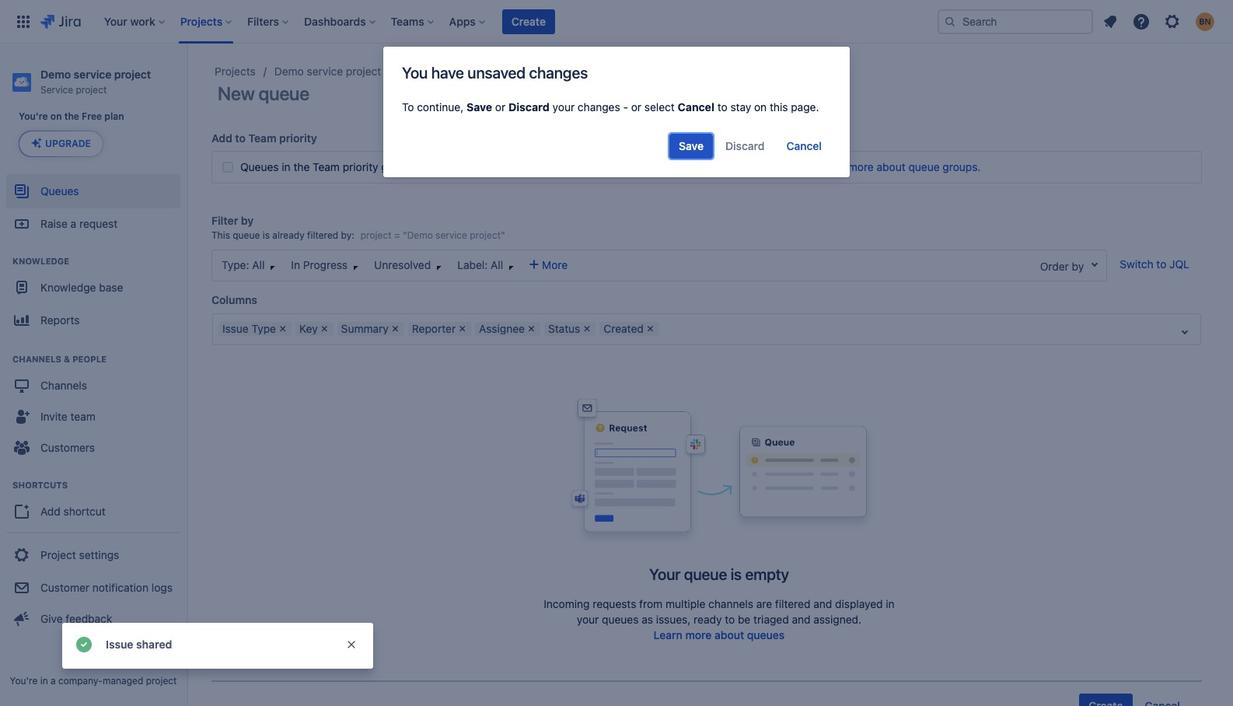 Task type: vqa. For each thing, say whether or not it's contained in the screenshot.
Connect To Teams button
no



Task type: describe. For each thing, give the bounding box(es) containing it.
settings
[[79, 548, 119, 561]]

project up plan
[[114, 68, 151, 81]]

demo service project service project
[[40, 68, 151, 96]]

-
[[623, 100, 629, 114]]

to left all
[[467, 160, 478, 173]]

1 horizontal spatial and
[[814, 597, 833, 611]]

you
[[402, 64, 428, 82]]

filtered for by:
[[307, 229, 339, 241]]

by:
[[341, 229, 355, 241]]

group
[[381, 160, 411, 173]]

customers link
[[6, 433, 180, 464]]

0 horizontal spatial queues
[[602, 613, 639, 626]]

raise a request
[[40, 217, 118, 230]]

logs
[[152, 581, 173, 594]]

"demo
[[403, 229, 433, 241]]

your inside incoming requests from multiple channels are filtered and displayed in your queues as issues, ready to be triaged and assigned. learn more about queues
[[577, 613, 599, 626]]

groups.
[[943, 160, 981, 173]]

channels
[[709, 597, 754, 611]]

cancel inside cancel "button"
[[787, 139, 822, 152]]

issue shared
[[106, 638, 172, 651]]

shortcut
[[63, 505, 106, 518]]

demo for demo service project service project
[[40, 68, 71, 81]]

1 horizontal spatial team
[[313, 160, 340, 173]]

save inside button
[[679, 139, 704, 152]]

2 or from the left
[[631, 100, 642, 114]]

0 vertical spatial more
[[849, 160, 874, 173]]

1 horizontal spatial priority
[[343, 160, 379, 173]]

0 horizontal spatial cancel
[[678, 100, 715, 114]]

notification
[[92, 581, 149, 594]]

service for demo service project service project
[[74, 68, 111, 81]]

key
[[299, 322, 318, 335]]

give feedback
[[40, 612, 112, 625]]

give feedback button
[[6, 604, 180, 635]]

1 or from the left
[[495, 100, 506, 114]]

free
[[82, 110, 102, 122]]

you're in a company-managed project
[[10, 675, 177, 687]]

filter by this queue is already filtered by: project = "demo service project"
[[212, 214, 506, 241]]

plan
[[105, 110, 124, 122]]

is inside filter by this queue is already filtered by: project = "demo service project"
[[263, 229, 270, 241]]

people
[[72, 354, 107, 364]]

order by
[[1041, 260, 1085, 273]]

reporter option
[[407, 319, 475, 336]]

learn more about queue groups. link
[[814, 159, 981, 175]]

shared
[[136, 638, 172, 651]]

select
[[645, 100, 675, 114]]

created
[[604, 322, 644, 335]]

on inside you have unsaved changes dialog
[[755, 100, 767, 114]]

assigned.
[[814, 613, 862, 626]]

unchecked
[[567, 160, 622, 173]]

filter
[[212, 214, 238, 227]]

in for you're in a company-managed project
[[40, 675, 48, 687]]

page.
[[791, 100, 820, 114]]

already
[[272, 229, 305, 241]]

list box containing issue type
[[218, 319, 1179, 336]]

about inside incoming requests from multiple channels are filtered and displayed in your queues as issues, ready to be triaged and assigned. learn more about queues
[[715, 629, 745, 642]]

save button
[[670, 134, 713, 159]]

issue type
[[222, 322, 276, 335]]

raise
[[40, 217, 68, 230]]

leave
[[535, 160, 564, 173]]

stay
[[731, 100, 752, 114]]

status
[[548, 322, 581, 335]]

0 vertical spatial about
[[877, 160, 906, 173]]

discard inside button
[[726, 139, 765, 152]]

customer notification logs link
[[6, 573, 180, 604]]

request
[[79, 217, 118, 230]]

create button
[[502, 9, 555, 34]]

upgrade button
[[19, 131, 103, 156]]

learn inside incoming requests from multiple channels are filtered and displayed in your queues as issues, ready to be triaged and assigned. learn more about queues
[[654, 629, 683, 642]]

demo service project
[[274, 65, 381, 78]]

issue type button
[[219, 322, 292, 336]]

feedback
[[66, 612, 112, 625]]

assignee
[[479, 322, 525, 335]]

summary
[[341, 322, 389, 335]]

to continue, save or discard your changes - or select cancel to stay on this page.
[[402, 100, 820, 114]]

other
[[748, 160, 776, 173]]

the for team
[[294, 160, 310, 173]]

project settings
[[40, 548, 119, 561]]

as
[[642, 613, 653, 626]]

agents.
[[495, 160, 532, 173]]

channels & people
[[12, 354, 107, 364]]

you're on the free plan
[[19, 110, 124, 122]]

continue,
[[417, 100, 464, 114]]

created button
[[600, 322, 659, 336]]

success image
[[75, 636, 93, 654]]

by for order
[[1072, 260, 1085, 273]]

2 horizontal spatial the
[[728, 160, 745, 173]]

upgrade
[[45, 138, 91, 149]]

add shortcut
[[40, 505, 106, 518]]

0 horizontal spatial on
[[50, 110, 62, 122]]

incoming requests from multiple channels are filtered and displayed in your queues as issues, ready to be triaged and assigned. learn more about queues
[[544, 597, 895, 642]]

to down discard button
[[715, 160, 725, 173]]

customer notification logs
[[40, 581, 173, 594]]

knowledge for knowledge
[[12, 256, 69, 266]]

incoming
[[544, 597, 590, 611]]

1 vertical spatial this
[[660, 160, 678, 173]]

0 horizontal spatial save
[[467, 100, 492, 114]]

add for add shortcut
[[40, 505, 61, 518]]

knowledge base link
[[6, 272, 180, 303]]

customers
[[40, 441, 95, 454]]

add shortcut button
[[6, 496, 180, 527]]

channels & people group
[[6, 338, 180, 468]]

0 horizontal spatial priority
[[279, 131, 317, 145]]

key option
[[295, 319, 337, 336]]

0 horizontal spatial team
[[249, 131, 277, 145]]

add
[[638, 160, 657, 173]]

empty
[[746, 566, 790, 583]]

project inside filter by this queue is already filtered by: project = "demo service project"
[[361, 229, 392, 241]]

0 horizontal spatial queues link
[[6, 174, 180, 208]]

=
[[394, 229, 400, 241]]

&
[[64, 354, 70, 364]]

to down projects link
[[235, 131, 246, 145]]



Task type: locate. For each thing, give the bounding box(es) containing it.
0 horizontal spatial more
[[686, 629, 712, 642]]

1 vertical spatial priority
[[343, 160, 379, 173]]

be
[[738, 613, 751, 626]]

more
[[849, 160, 874, 173], [686, 629, 712, 642]]

0 horizontal spatial demo
[[40, 68, 71, 81]]

filtered up the triaged
[[775, 597, 811, 611]]

assignee option
[[475, 319, 544, 336]]

shortcuts
[[12, 480, 68, 490]]

1 vertical spatial by
[[1072, 260, 1085, 273]]

cancel button
[[778, 134, 832, 159]]

jql
[[1170, 257, 1190, 271]]

queues
[[602, 613, 639, 626], [747, 629, 785, 642]]

filtered left by:
[[307, 229, 339, 241]]

1 horizontal spatial queues link
[[400, 62, 439, 81]]

0 vertical spatial and
[[814, 597, 833, 611]]

summary option
[[337, 319, 407, 336]]

a inside group
[[71, 217, 76, 230]]

status option
[[544, 319, 599, 336]]

switch to jql link
[[1120, 257, 1190, 271]]

1 vertical spatial queues
[[240, 160, 279, 173]]

list box
[[218, 319, 1179, 336]]

0 vertical spatial filtered
[[307, 229, 339, 241]]

1 vertical spatial is
[[731, 566, 742, 583]]

learn down issues,
[[654, 629, 683, 642]]

cancel
[[678, 100, 715, 114], [787, 139, 822, 152]]

save down you have unsaved changes
[[467, 100, 492, 114]]

issue for issue shared
[[106, 638, 133, 651]]

add inside button
[[40, 505, 61, 518]]

1 horizontal spatial is
[[731, 566, 742, 583]]

search image
[[944, 15, 957, 28]]

1 horizontal spatial or
[[631, 100, 642, 114]]

you're for you're on the free plan
[[19, 110, 48, 122]]

service inside filter by this queue is already filtered by: project = "demo service project"
[[436, 229, 467, 241]]

0 vertical spatial by
[[241, 214, 254, 227]]

changes left -
[[578, 100, 621, 114]]

1 vertical spatial team
[[313, 160, 340, 173]]

and up assigned.
[[814, 597, 833, 611]]

2 vertical spatial in
[[40, 675, 48, 687]]

you have unsaved changes
[[402, 64, 588, 82]]

create banner
[[0, 0, 1234, 44]]

0 vertical spatial in
[[282, 160, 291, 173]]

to left the stay
[[718, 100, 728, 114]]

the left the free
[[64, 110, 79, 122]]

primary element
[[9, 0, 938, 43]]

1 horizontal spatial more
[[849, 160, 874, 173]]

0 vertical spatial queues
[[602, 613, 639, 626]]

created option
[[599, 319, 663, 336]]

learn down cancel "button"
[[817, 160, 846, 173]]

1 horizontal spatial a
[[71, 217, 76, 230]]

0 vertical spatial queues link
[[400, 62, 439, 81]]

all
[[481, 160, 492, 173]]

in right displayed
[[886, 597, 895, 611]]

this left page.
[[770, 100, 788, 114]]

cancel right select
[[678, 100, 715, 114]]

issue
[[222, 322, 249, 335], [106, 638, 133, 651]]

group containing project settings
[[6, 532, 180, 639]]

to
[[718, 100, 728, 114], [235, 131, 246, 145], [467, 160, 478, 173], [625, 160, 635, 173], [715, 160, 725, 173], [1157, 257, 1167, 271], [725, 613, 735, 626]]

team down projects link
[[249, 131, 277, 145]]

this right add
[[660, 160, 678, 173]]

issue left "shared"
[[106, 638, 133, 651]]

0 vertical spatial add
[[212, 131, 232, 145]]

1 vertical spatial a
[[51, 675, 56, 687]]

about left groups.
[[877, 160, 906, 173]]

create
[[512, 14, 546, 28]]

your inside you have unsaved changes dialog
[[553, 100, 575, 114]]

triaged
[[754, 613, 789, 626]]

discard down unsaved
[[509, 100, 550, 114]]

discard up other on the right of the page
[[726, 139, 765, 152]]

service inside demo service project link
[[307, 65, 343, 78]]

cancel up group.
[[787, 139, 822, 152]]

1 horizontal spatial issue
[[222, 322, 249, 335]]

you're down "service"
[[19, 110, 48, 122]]

discard button
[[716, 134, 774, 159]]

1 vertical spatial more
[[686, 629, 712, 642]]

in down add to team priority
[[282, 160, 291, 173]]

this inside you have unsaved changes dialog
[[770, 100, 788, 114]]

1 vertical spatial save
[[679, 139, 704, 152]]

team down add to team priority
[[313, 160, 340, 173]]

filtered inside filter by this queue is already filtered by: project = "demo service project"
[[307, 229, 339, 241]]

1 horizontal spatial service
[[307, 65, 343, 78]]

the down discard button
[[728, 160, 745, 173]]

you have unsaved changes dialog
[[384, 47, 850, 177]]

0 vertical spatial you're
[[19, 110, 48, 122]]

0 horizontal spatial service
[[74, 68, 111, 81]]

service for demo service project
[[307, 65, 343, 78]]

1 vertical spatial knowledge
[[40, 281, 96, 294]]

discard
[[509, 100, 550, 114], [726, 139, 765, 152]]

switch
[[1120, 257, 1154, 271]]

1 horizontal spatial in
[[282, 160, 291, 173]]

to inside you have unsaved changes dialog
[[718, 100, 728, 114]]

projects link
[[215, 62, 256, 81]]

1 vertical spatial changes
[[578, 100, 621, 114]]

0 horizontal spatial and
[[792, 613, 811, 626]]

or down unsaved
[[495, 100, 506, 114]]

0 vertical spatial team
[[249, 131, 277, 145]]

on right the stay
[[755, 100, 767, 114]]

in for queues in the team priority group are visible to all agents. leave unchecked to add this queue to the other group. learn more about queue groups.
[[282, 160, 291, 173]]

1 horizontal spatial on
[[755, 100, 767, 114]]

1 horizontal spatial the
[[294, 160, 310, 173]]

knowledge
[[12, 256, 69, 266], [40, 281, 96, 294]]

queue right this
[[233, 229, 260, 241]]

1 horizontal spatial are
[[757, 597, 773, 611]]

type
[[252, 322, 276, 335]]

0 vertical spatial save
[[467, 100, 492, 114]]

queues down add to team priority
[[240, 160, 279, 173]]

in
[[282, 160, 291, 173], [886, 597, 895, 611], [40, 675, 48, 687]]

0 vertical spatial cancel
[[678, 100, 715, 114]]

0 vertical spatial queues
[[400, 65, 439, 78]]

to inside incoming requests from multiple channels are filtered and displayed in your queues as issues, ready to be triaged and assigned. learn more about queues
[[725, 613, 735, 626]]

project left =
[[361, 229, 392, 241]]

2 horizontal spatial service
[[436, 229, 467, 241]]

demo inside demo service project link
[[274, 65, 304, 78]]

knowledge up reports
[[40, 281, 96, 294]]

base
[[99, 281, 123, 294]]

or
[[495, 100, 506, 114], [631, 100, 642, 114]]

0 vertical spatial issue
[[222, 322, 249, 335]]

0 horizontal spatial are
[[414, 160, 430, 173]]

about down be
[[715, 629, 745, 642]]

0 vertical spatial knowledge
[[12, 256, 69, 266]]

demo service project link
[[274, 62, 381, 81]]

by for filter
[[241, 214, 254, 227]]

project down "shared"
[[146, 675, 177, 687]]

0 horizontal spatial about
[[715, 629, 745, 642]]

1 horizontal spatial filtered
[[775, 597, 811, 611]]

your
[[553, 100, 575, 114], [577, 613, 599, 626]]

1 vertical spatial are
[[757, 597, 773, 611]]

by
[[241, 214, 254, 227], [1072, 260, 1085, 273]]

company-
[[58, 675, 103, 687]]

1 vertical spatial add
[[40, 505, 61, 518]]

changes
[[529, 64, 588, 82], [578, 100, 621, 114]]

priority down demo service project link
[[279, 131, 317, 145]]

2 horizontal spatial in
[[886, 597, 895, 611]]

knowledge for knowledge base
[[40, 281, 96, 294]]

add down projects link
[[212, 131, 232, 145]]

queues link up request
[[6, 174, 180, 208]]

0 vertical spatial are
[[414, 160, 430, 173]]

reporter button
[[408, 322, 472, 336]]

add to team priority
[[212, 131, 317, 145]]

1 horizontal spatial this
[[770, 100, 788, 114]]

team
[[249, 131, 277, 145], [313, 160, 340, 173]]

reporter
[[412, 322, 456, 335]]

issue type option
[[218, 319, 295, 336]]

1 group from the top
[[6, 170, 180, 644]]

queue left groups.
[[909, 160, 940, 173]]

group.
[[779, 160, 812, 173]]

by inside filter by this queue is already filtered by: project = "demo service project"
[[241, 214, 254, 227]]

more right group.
[[849, 160, 874, 173]]

reports link
[[6, 303, 180, 338]]

and right the triaged
[[792, 613, 811, 626]]

are inside incoming requests from multiple channels are filtered and displayed in your queues as issues, ready to be triaged and assigned. learn more about queues
[[757, 597, 773, 611]]

project
[[346, 65, 381, 78], [114, 68, 151, 81], [76, 84, 107, 96], [361, 229, 392, 241], [146, 675, 177, 687]]

1 vertical spatial queues link
[[6, 174, 180, 208]]

2 horizontal spatial queues
[[400, 65, 439, 78]]

are up the triaged
[[757, 597, 773, 611]]

are
[[414, 160, 430, 173], [757, 597, 773, 611]]

to left add
[[625, 160, 635, 173]]

1 horizontal spatial cancel
[[787, 139, 822, 152]]

2 group from the top
[[6, 532, 180, 639]]

knowledge down raise
[[12, 256, 69, 266]]

1 horizontal spatial learn
[[817, 160, 846, 173]]

queues link up to
[[400, 62, 439, 81]]

0 vertical spatial your
[[553, 100, 575, 114]]

project"
[[470, 229, 506, 241]]

to
[[402, 100, 414, 114]]

service
[[40, 84, 73, 96]]

0 horizontal spatial or
[[495, 100, 506, 114]]

issue left type
[[222, 322, 249, 335]]

key button
[[296, 322, 333, 336]]

group
[[6, 170, 180, 644], [6, 532, 180, 639]]

project left you in the left top of the page
[[346, 65, 381, 78]]

1 vertical spatial about
[[715, 629, 745, 642]]

the
[[64, 110, 79, 122], [294, 160, 310, 173], [728, 160, 745, 173]]

1 vertical spatial cancel
[[787, 139, 822, 152]]

0 horizontal spatial issue
[[106, 638, 133, 651]]

your down the incoming
[[577, 613, 599, 626]]

1 vertical spatial filtered
[[775, 597, 811, 611]]

multiple
[[666, 597, 706, 611]]

is left already
[[263, 229, 270, 241]]

1 vertical spatial and
[[792, 613, 811, 626]]

issue inside button
[[222, 322, 249, 335]]

0 horizontal spatial the
[[64, 110, 79, 122]]

1 vertical spatial issue
[[106, 638, 133, 651]]

or right -
[[631, 100, 642, 114]]

Search field
[[938, 9, 1094, 34]]

you're for you're in a company-managed project
[[10, 675, 38, 687]]

1 vertical spatial you're
[[10, 675, 38, 687]]

save left discard button
[[679, 139, 704, 152]]

1 vertical spatial in
[[886, 597, 895, 611]]

1 horizontal spatial save
[[679, 139, 704, 152]]

0 horizontal spatial filtered
[[307, 229, 339, 241]]

order
[[1041, 260, 1069, 273]]

reports
[[40, 313, 80, 326]]

0 horizontal spatial by
[[241, 214, 254, 227]]

about
[[877, 160, 906, 173], [715, 629, 745, 642]]

by right order
[[1072, 260, 1085, 273]]

demo inside demo service project service project
[[40, 68, 71, 81]]

a right raise
[[71, 217, 76, 230]]

0 horizontal spatial learn
[[654, 629, 683, 642]]

on down "service"
[[50, 110, 62, 122]]

you're left the company-
[[10, 675, 38, 687]]

ready
[[694, 613, 722, 626]]

queues up to
[[400, 65, 439, 78]]

queues inside group
[[40, 184, 79, 197]]

queues up raise
[[40, 184, 79, 197]]

queues in the team priority group are visible to all agents. leave unchecked to add this queue to the other group. learn more about queue groups.
[[240, 160, 981, 173]]

are right group
[[414, 160, 430, 173]]

project up the free
[[76, 84, 107, 96]]

New queue field
[[213, 81, 1201, 106]]

add
[[212, 131, 232, 145], [40, 505, 61, 518]]

have
[[431, 64, 464, 82]]

demo right projects
[[274, 65, 304, 78]]

unsaved
[[468, 64, 526, 82]]

from
[[640, 597, 663, 611]]

the for free
[[64, 110, 79, 122]]

0 vertical spatial a
[[71, 217, 76, 230]]

add for add to team priority
[[212, 131, 232, 145]]

1 vertical spatial your
[[577, 613, 599, 626]]

queue down save button
[[681, 160, 712, 173]]

managed
[[103, 675, 143, 687]]

1 horizontal spatial demo
[[274, 65, 304, 78]]

your up leave
[[553, 100, 575, 114]]

you're
[[19, 110, 48, 122], [10, 675, 38, 687]]

status button
[[544, 322, 596, 336]]

project settings link
[[6, 538, 180, 573]]

0 vertical spatial discard
[[509, 100, 550, 114]]

dismiss image
[[345, 639, 358, 651]]

shortcuts group
[[6, 464, 180, 532]]

0 vertical spatial is
[[263, 229, 270, 241]]

service inside demo service project service project
[[74, 68, 111, 81]]

raise a request link
[[6, 208, 180, 240]]

displayed
[[836, 597, 883, 611]]

filtered
[[307, 229, 339, 241], [775, 597, 811, 611]]

filtered for and
[[775, 597, 811, 611]]

0 horizontal spatial this
[[660, 160, 678, 173]]

to left jql in the top right of the page
[[1157, 257, 1167, 271]]

group containing queues
[[6, 170, 180, 644]]

1 vertical spatial queues
[[747, 629, 785, 642]]

by inside 'link'
[[1072, 260, 1085, 273]]

queues link
[[400, 62, 439, 81], [6, 174, 180, 208]]

1 horizontal spatial your
[[577, 613, 599, 626]]

0 vertical spatial priority
[[279, 131, 317, 145]]

demo for demo service project
[[274, 65, 304, 78]]

and
[[814, 597, 833, 611], [792, 613, 811, 626]]

more inside incoming requests from multiple channels are filtered and displayed in your queues as issues, ready to be triaged and assigned. learn more about queues
[[686, 629, 712, 642]]

1 vertical spatial discard
[[726, 139, 765, 152]]

queue inside filter by this queue is already filtered by: project = "demo service project"
[[233, 229, 260, 241]]

0 horizontal spatial queues
[[40, 184, 79, 197]]

add down shortcuts
[[40, 505, 61, 518]]

in inside incoming requests from multiple channels are filtered and displayed in your queues as issues, ready to be triaged and assigned. learn more about queues
[[886, 597, 895, 611]]

project
[[40, 548, 76, 561]]

filtered inside incoming requests from multiple channels are filtered and displayed in your queues as issues, ready to be triaged and assigned. learn more about queues
[[775, 597, 811, 611]]

1 horizontal spatial queues
[[747, 629, 785, 642]]

issue for issue type
[[222, 322, 249, 335]]

queues down requests
[[602, 613, 639, 626]]

0 horizontal spatial in
[[40, 675, 48, 687]]

give
[[40, 612, 63, 625]]

queue up multiple
[[684, 566, 727, 583]]

service
[[307, 65, 343, 78], [74, 68, 111, 81], [436, 229, 467, 241]]

0 horizontal spatial add
[[40, 505, 61, 518]]

jira image
[[40, 12, 81, 31], [40, 12, 81, 31]]

priority left group
[[343, 160, 379, 173]]

0 horizontal spatial is
[[263, 229, 270, 241]]

requests
[[593, 597, 637, 611]]

by right 'filter'
[[241, 214, 254, 227]]

0 vertical spatial learn
[[817, 160, 846, 173]]

in left the company-
[[40, 675, 48, 687]]

0 horizontal spatial discard
[[509, 100, 550, 114]]

more down the "ready"
[[686, 629, 712, 642]]

the down add to team priority
[[294, 160, 310, 173]]

to left be
[[725, 613, 735, 626]]

0 vertical spatial changes
[[529, 64, 588, 82]]

1 horizontal spatial by
[[1072, 260, 1085, 273]]

1 horizontal spatial about
[[877, 160, 906, 173]]

is up channels
[[731, 566, 742, 583]]

changes down create button
[[529, 64, 588, 82]]

demo up "service"
[[40, 68, 71, 81]]

issues,
[[656, 613, 691, 626]]

knowledge group
[[6, 240, 180, 342]]

knowledge base
[[40, 281, 123, 294]]

this
[[212, 229, 230, 241]]

a left the company-
[[51, 675, 56, 687]]

learn more about queues button
[[654, 628, 785, 643]]

queues down the triaged
[[747, 629, 785, 642]]



